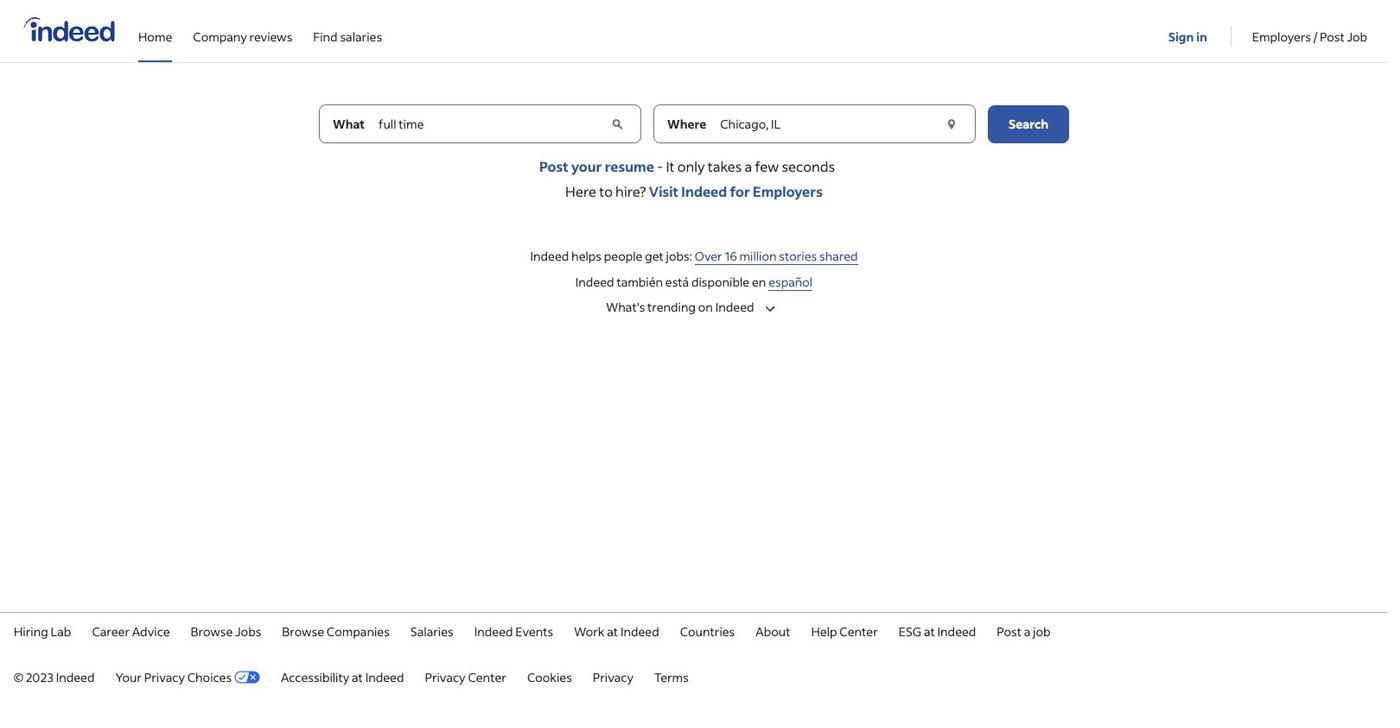 Task type: locate. For each thing, give the bounding box(es) containing it.
main content containing post your resume
[[0, 105, 1388, 320]]

clear image for what
[[608, 115, 626, 133]]

clear image left search button
[[943, 115, 960, 133]]

terms link
[[654, 670, 689, 686]]

a left job
[[1024, 624, 1031, 640]]

1 vertical spatial center
[[468, 670, 506, 686]]

at for work
[[607, 624, 618, 640]]

trending
[[647, 299, 696, 315]]

company
[[193, 28, 247, 45]]

indeed left helps
[[530, 248, 569, 264]]

indeed helps people get jobs: over 16 million stories shared
[[530, 248, 858, 264]]

cookies
[[527, 670, 572, 686]]

1 horizontal spatial clear image
[[943, 115, 960, 133]]

accessibility at indeed
[[281, 670, 404, 686]]

post left your
[[539, 157, 569, 175]]

privacy center link
[[425, 670, 506, 686]]

0 horizontal spatial employers
[[753, 182, 823, 201]]

None search field
[[319, 105, 1069, 157]]

center
[[840, 624, 878, 640], [468, 670, 506, 686]]

at right the esg
[[924, 624, 935, 640]]

what
[[333, 116, 365, 132]]

hire?
[[615, 182, 646, 201]]

clear element for what
[[608, 115, 626, 133]]

privacy down the work at indeed
[[593, 670, 634, 686]]

hiring lab
[[14, 624, 71, 640]]

browse left the jobs
[[191, 624, 233, 640]]

visit indeed for employers link
[[649, 182, 823, 201]]

0 vertical spatial a
[[745, 157, 752, 175]]

center for privacy center
[[468, 670, 506, 686]]

1 horizontal spatial privacy
[[425, 670, 466, 686]]

indeed down 'only'
[[681, 182, 727, 201]]

post left job
[[997, 624, 1022, 640]]

your privacy choices
[[115, 670, 232, 686]]

over 16 million stories shared link
[[695, 248, 858, 265]]

0 vertical spatial center
[[840, 624, 878, 640]]

1 clear image from the left
[[608, 115, 626, 133]]

it
[[666, 157, 675, 175]]

-
[[657, 157, 663, 175]]

company reviews link
[[193, 0, 292, 59]]

16
[[725, 248, 737, 264]]

helps
[[571, 248, 602, 264]]

advice
[[132, 624, 170, 640]]

2 clear element from the left
[[943, 115, 960, 133]]

1 horizontal spatial post
[[997, 624, 1022, 640]]

indeed events link
[[474, 624, 553, 640]]

browse companies
[[282, 624, 390, 640]]

visit
[[649, 182, 679, 201]]

privacy link
[[593, 670, 634, 686]]

2023
[[26, 670, 53, 686]]

your privacy choices link
[[115, 670, 260, 686]]

at right the work
[[607, 624, 618, 640]]

1 horizontal spatial a
[[1024, 624, 1031, 640]]

clear element up resume
[[608, 115, 626, 133]]

2 browse from the left
[[282, 624, 324, 640]]

español link
[[769, 274, 813, 291]]

browse
[[191, 624, 233, 640], [282, 624, 324, 640]]

about
[[756, 624, 790, 640]]

2 privacy from the left
[[425, 670, 466, 686]]

1 browse from the left
[[191, 624, 233, 640]]

2 horizontal spatial privacy
[[593, 670, 634, 686]]

a
[[745, 157, 752, 175], [1024, 624, 1031, 640]]

1 vertical spatial employers
[[753, 182, 823, 201]]

clear element for where
[[943, 115, 960, 133]]

post inside post your resume - it only takes a few seconds here to hire? visit indeed for employers
[[539, 157, 569, 175]]

at
[[607, 624, 618, 640], [924, 624, 935, 640], [352, 670, 363, 686]]

0 horizontal spatial clear element
[[608, 115, 626, 133]]

browse up accessibility
[[282, 624, 324, 640]]

post a job link
[[997, 624, 1051, 640]]

for
[[730, 182, 750, 201]]

employers inside post your resume - it only takes a few seconds here to hire? visit indeed for employers
[[753, 182, 823, 201]]

a left few
[[745, 157, 752, 175]]

none search field containing search
[[319, 105, 1069, 157]]

section
[[0, 239, 1388, 299]]

post your resume - it only takes a few seconds here to hire? visit indeed for employers
[[539, 157, 835, 201]]

career advice link
[[92, 624, 170, 640]]

0 horizontal spatial privacy
[[144, 670, 185, 686]]

center down indeed events link
[[468, 670, 506, 686]]

post right /
[[1320, 28, 1345, 45]]

clear image up resume
[[608, 115, 626, 133]]

seconds
[[782, 157, 835, 175]]

0 horizontal spatial a
[[745, 157, 752, 175]]

your
[[571, 157, 602, 175]]

search button
[[988, 105, 1069, 143]]

what's trending on indeed button
[[604, 296, 784, 320]]

0 horizontal spatial center
[[468, 670, 506, 686]]

privacy
[[144, 670, 185, 686], [425, 670, 466, 686], [593, 670, 634, 686]]

clear image
[[608, 115, 626, 133], [943, 115, 960, 133]]

find salaries link
[[313, 0, 382, 59]]

employers left /
[[1252, 28, 1311, 45]]

browse jobs
[[191, 624, 261, 640]]

0 horizontal spatial clear image
[[608, 115, 626, 133]]

where
[[667, 116, 706, 132]]

1 horizontal spatial browse
[[282, 624, 324, 640]]

indeed
[[681, 182, 727, 201], [530, 248, 569, 264], [575, 274, 614, 290], [715, 299, 754, 315], [474, 624, 513, 640], [620, 624, 659, 640], [937, 624, 976, 640], [56, 670, 95, 686], [365, 670, 404, 686]]

accessibility
[[281, 670, 349, 686]]

post your resume link
[[539, 157, 654, 175]]

center right help
[[840, 624, 878, 640]]

employers down seconds
[[753, 182, 823, 201]]

at for accessibility
[[352, 670, 363, 686]]

2 horizontal spatial post
[[1320, 28, 1345, 45]]

© 2023 indeed
[[14, 670, 95, 686]]

2 horizontal spatial at
[[924, 624, 935, 640]]

privacy for privacy link
[[593, 670, 634, 686]]

privacy right your on the bottom left of the page
[[144, 670, 185, 686]]

indeed down 'companies'
[[365, 670, 404, 686]]

indeed down disponible
[[715, 299, 754, 315]]

/
[[1314, 28, 1318, 45]]

in
[[1196, 28, 1207, 45]]

clear element left search button
[[943, 115, 960, 133]]

esg
[[899, 624, 921, 640]]

1 horizontal spatial clear element
[[943, 115, 960, 133]]

salaries link
[[410, 624, 454, 640]]

3 privacy from the left
[[593, 670, 634, 686]]

indeed down helps
[[575, 274, 614, 290]]

0 horizontal spatial at
[[352, 670, 363, 686]]

0 horizontal spatial browse
[[191, 624, 233, 640]]

takes
[[708, 157, 742, 175]]

job
[[1347, 28, 1367, 45]]

clear element
[[608, 115, 626, 133], [943, 115, 960, 133]]

main content
[[0, 105, 1388, 320]]

1 vertical spatial post
[[539, 157, 569, 175]]

en
[[752, 274, 766, 290]]

0 vertical spatial employers
[[1252, 28, 1311, 45]]

2 clear image from the left
[[943, 115, 960, 133]]

at right accessibility
[[352, 670, 363, 686]]

2 vertical spatial post
[[997, 624, 1022, 640]]

privacy down salaries link at left bottom
[[425, 670, 466, 686]]

only
[[677, 157, 705, 175]]

1 horizontal spatial center
[[840, 624, 878, 640]]

0 horizontal spatial post
[[539, 157, 569, 175]]

1 clear element from the left
[[608, 115, 626, 133]]

1 horizontal spatial at
[[607, 624, 618, 640]]

resume
[[605, 157, 654, 175]]



Task type: vqa. For each thing, say whether or not it's contained in the screenshot.
the reviews
yes



Task type: describe. For each thing, give the bounding box(es) containing it.
home link
[[138, 0, 172, 59]]

sign in
[[1168, 28, 1207, 45]]

work at indeed link
[[574, 624, 659, 640]]

at for esg
[[924, 624, 935, 640]]

company reviews
[[193, 28, 292, 45]]

indeed inside dropdown button
[[715, 299, 754, 315]]

indeed right the esg
[[937, 624, 976, 640]]

find
[[313, 28, 338, 45]]

work
[[574, 624, 605, 640]]

what's trending on indeed
[[606, 299, 754, 315]]

on
[[698, 299, 713, 315]]

disponible
[[691, 274, 749, 290]]

1 vertical spatial a
[[1024, 624, 1031, 640]]

employers / post job link
[[1252, 0, 1367, 59]]

people
[[604, 248, 643, 264]]

what's
[[606, 299, 645, 315]]

sign in link
[[1168, 1, 1210, 60]]

cookies link
[[527, 670, 572, 686]]

browse for browse companies
[[282, 624, 324, 640]]

million
[[739, 248, 777, 264]]

está
[[665, 274, 689, 290]]

countries
[[680, 624, 735, 640]]

browse companies link
[[282, 624, 390, 640]]

home
[[138, 28, 172, 45]]

sign
[[1168, 28, 1194, 45]]

events
[[515, 624, 553, 640]]

post a job
[[997, 624, 1051, 640]]

post for post your resume - it only takes a few seconds here to hire? visit indeed for employers
[[539, 157, 569, 175]]

center for help center
[[840, 624, 878, 640]]

stories
[[779, 248, 817, 264]]

to
[[599, 182, 613, 201]]

lab
[[51, 624, 71, 640]]

employers / post job
[[1252, 28, 1367, 45]]

companies
[[327, 624, 390, 640]]

jobs:
[[666, 248, 692, 264]]

find salaries
[[313, 28, 382, 45]]

terms
[[654, 670, 689, 686]]

browse jobs link
[[191, 624, 261, 640]]

clear image for where
[[943, 115, 960, 133]]

browse for browse jobs
[[191, 624, 233, 640]]

0 vertical spatial post
[[1320, 28, 1345, 45]]

choices
[[187, 670, 232, 686]]

shared
[[819, 248, 858, 264]]

career advice
[[92, 624, 170, 640]]

help center
[[811, 624, 878, 640]]

countries link
[[680, 624, 735, 640]]

esg at indeed
[[899, 624, 976, 640]]

section containing indeed helps people get jobs:
[[0, 239, 1388, 299]]

1 privacy from the left
[[144, 670, 185, 686]]

career
[[92, 624, 130, 640]]

salaries
[[340, 28, 382, 45]]

help
[[811, 624, 837, 640]]

What field
[[375, 105, 607, 143]]

privacy for privacy center
[[425, 670, 466, 686]]

reviews
[[249, 28, 292, 45]]

here
[[565, 182, 596, 201]]

a inside post your resume - it only takes a few seconds here to hire? visit indeed for employers
[[745, 157, 752, 175]]

help center link
[[811, 624, 878, 640]]

few
[[755, 157, 779, 175]]

indeed left events
[[474, 624, 513, 640]]

indeed events
[[474, 624, 553, 640]]

hiring lab link
[[14, 624, 71, 640]]

privacy center
[[425, 670, 506, 686]]

job
[[1033, 624, 1051, 640]]

1 horizontal spatial employers
[[1252, 28, 1311, 45]]

post for post a job
[[997, 624, 1022, 640]]

esg at indeed link
[[899, 624, 976, 640]]

jobs
[[235, 624, 261, 640]]

español
[[769, 274, 813, 290]]

get
[[645, 248, 664, 264]]

indeed right the work
[[620, 624, 659, 640]]

indeed también está disponible en español
[[575, 274, 813, 290]]

indeed right 2023
[[56, 670, 95, 686]]

Where field
[[717, 105, 941, 143]]

your
[[115, 670, 142, 686]]

about link
[[756, 624, 790, 640]]

también
[[617, 274, 663, 290]]

indeed inside post your resume - it only takes a few seconds here to hire? visit indeed for employers
[[681, 182, 727, 201]]

over
[[695, 248, 722, 264]]

salaries
[[410, 624, 454, 640]]

work at indeed
[[574, 624, 659, 640]]

search
[[1009, 115, 1048, 132]]

©
[[14, 670, 23, 686]]



